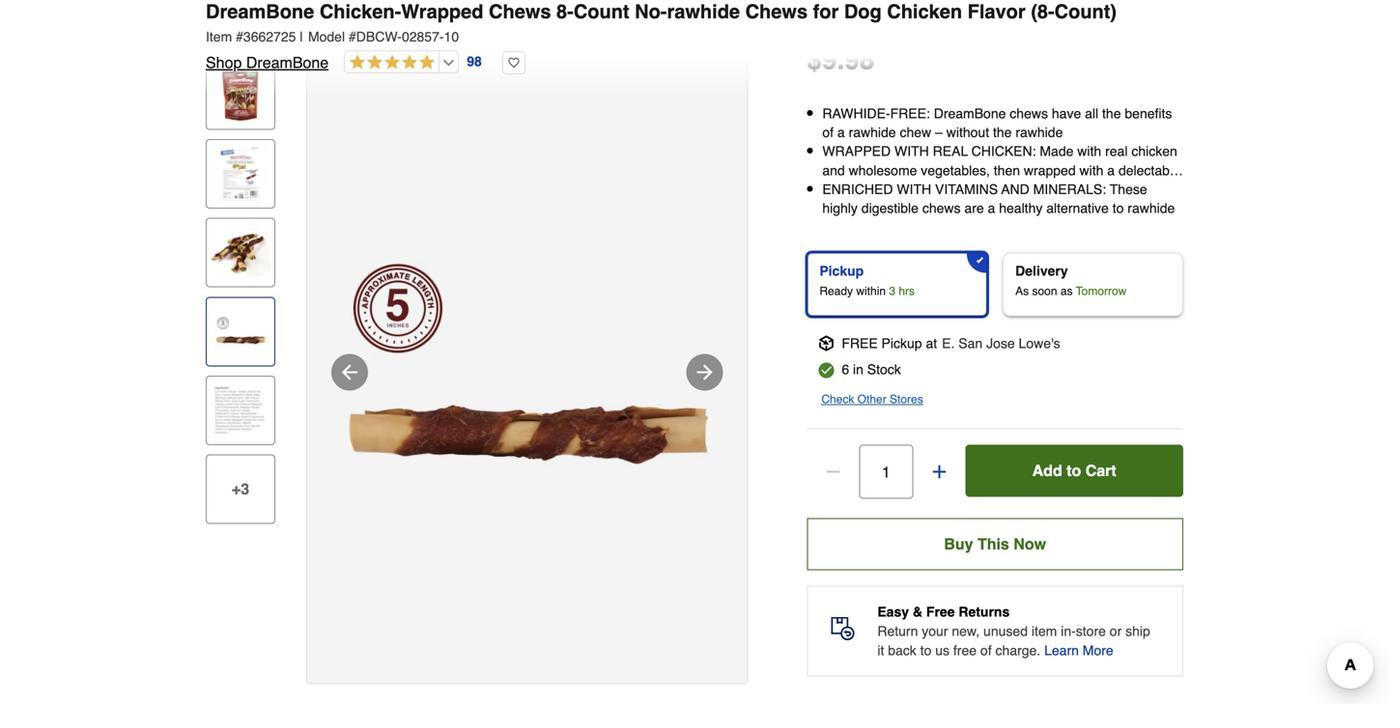 Task type: locate. For each thing, give the bounding box(es) containing it.
chew
[[900, 125, 932, 140]]

with up digestible
[[897, 182, 932, 197]]

it
[[878, 643, 885, 659]]

ship
[[1126, 624, 1151, 639]]

1 vertical spatial chews
[[923, 201, 961, 216]]

# right model
[[349, 29, 356, 44]]

dreambone inside rawhide-free: dreambone chews have all the benefits of a rawhide chew – without the rawhide wrapped with real chicken: made with real chicken and wholesome vegetables, then wrapped with a delectable chicken layer on the outside for a scrumptious taste dogs love
[[934, 106, 1007, 121]]

4.9 stars image
[[345, 54, 435, 72]]

buy this now button
[[807, 519, 1184, 571]]

the
[[1103, 106, 1122, 121], [994, 125, 1012, 140], [924, 182, 943, 197]]

2 horizontal spatial the
[[1103, 106, 1122, 121]]

pickup left at
[[882, 336, 923, 351]]

1 horizontal spatial #
[[349, 29, 356, 44]]

0 horizontal spatial chews
[[923, 201, 961, 216]]

to inside 'easy & free returns return your new, unused item in-store or ship it back to us free of charge.'
[[921, 643, 932, 659]]

$ 9 . 98
[[807, 44, 875, 75]]

dreambone  #dbcw-02857-10 - thumbnail2 image
[[211, 144, 271, 204]]

of down rawhide-
[[823, 125, 834, 140]]

with inside rawhide-free: dreambone chews have all the benefits of a rawhide chew – without the rawhide wrapped with real chicken: made with real chicken and wholesome vegetables, then wrapped with a delectable chicken layer on the outside for a scrumptious taste dogs love
[[895, 144, 930, 159]]

1 horizontal spatial of
[[981, 643, 992, 659]]

chews
[[1010, 106, 1049, 121], [923, 201, 961, 216]]

1 horizontal spatial chews
[[1010, 106, 1049, 121]]

for left dog
[[813, 0, 839, 23]]

1 vertical spatial dreambone
[[246, 54, 329, 72]]

for inside rawhide-free: dreambone chews have all the benefits of a rawhide chew – without the rawhide wrapped with real chicken: made with real chicken and wholesome vegetables, then wrapped with a delectable chicken layer on the outside for a scrumptious taste dogs love
[[994, 182, 1010, 197]]

with
[[895, 144, 930, 159], [897, 182, 932, 197]]

98 right 9
[[845, 44, 875, 75]]

6
[[842, 362, 850, 378]]

dreambone
[[206, 0, 314, 23], [246, 54, 329, 72], [934, 106, 1007, 121]]

1 vertical spatial with
[[1080, 163, 1104, 178]]

0 horizontal spatial chews
[[489, 0, 551, 23]]

healthy
[[1000, 201, 1043, 216]]

0 horizontal spatial for
[[813, 0, 839, 23]]

to right add at the bottom right of page
[[1067, 462, 1082, 480]]

for down then
[[994, 182, 1010, 197]]

dreambone up 3662725
[[206, 0, 314, 23]]

stock
[[868, 362, 902, 378]]

with down chew
[[895, 144, 930, 159]]

dogs
[[1135, 182, 1164, 197]]

+3 button
[[206, 455, 275, 524]]

1 # from the left
[[236, 29, 243, 44]]

rawhide down dogs
[[1128, 201, 1176, 216]]

e.
[[943, 336, 955, 351]]

1 vertical spatial pickup
[[882, 336, 923, 351]]

1 vertical spatial the
[[994, 125, 1012, 140]]

1 horizontal spatial 98
[[845, 44, 875, 75]]

1 horizontal spatial chicken
[[1132, 144, 1178, 159]]

1 horizontal spatial for
[[994, 182, 1010, 197]]

2 vertical spatial dreambone
[[934, 106, 1007, 121]]

to
[[1113, 201, 1125, 216], [1067, 462, 1082, 480], [921, 643, 932, 659]]

1 vertical spatial of
[[981, 643, 992, 659]]

free
[[954, 643, 977, 659]]

rawhide up "item number 3 6 6 2 7 2 5 and model number d b c w - 0 2 8 5 7 - 1 0" element
[[667, 0, 740, 23]]

rawhide
[[667, 0, 740, 23], [849, 125, 897, 140], [1016, 125, 1064, 140], [1128, 201, 1176, 216]]

02857-
[[402, 29, 444, 44]]

0 vertical spatial the
[[1103, 106, 1122, 121]]

with
[[1078, 144, 1102, 159], [1080, 163, 1104, 178]]

chews up $
[[746, 0, 808, 23]]

stores
[[890, 393, 924, 407]]

1 vertical spatial for
[[994, 182, 1010, 197]]

a
[[838, 125, 845, 140], [1108, 163, 1116, 178], [1014, 182, 1021, 197], [988, 201, 996, 216]]

a up taste at the right top of the page
[[1108, 163, 1116, 178]]

minus image
[[824, 463, 843, 482]]

and
[[1002, 182, 1030, 197]]

a down rawhide-
[[838, 125, 845, 140]]

rawhide-free: dreambone chews have all the benefits of a rawhide chew – without the rawhide wrapped with real chicken: made with real chicken and wholesome vegetables, then wrapped with a delectable chicken layer on the outside for a scrumptious taste dogs love
[[823, 106, 1181, 216]]

2 vertical spatial the
[[924, 182, 943, 197]]

are
[[965, 201, 985, 216]]

then
[[994, 163, 1021, 178]]

plus image
[[930, 463, 950, 482]]

1 vertical spatial chicken
[[823, 182, 869, 197]]

0 vertical spatial chews
[[1010, 106, 1049, 121]]

1 horizontal spatial pickup
[[882, 336, 923, 351]]

0 horizontal spatial the
[[924, 182, 943, 197]]

# right item
[[236, 29, 243, 44]]

with inside enriched with vitamins and minerals: these highly digestible chews are a healthy alternative to rawhide
[[897, 182, 932, 197]]

chicken up delectable
[[1132, 144, 1178, 159]]

dreambone up the without
[[934, 106, 1007, 121]]

wrapped
[[1024, 163, 1076, 178]]

with left real
[[1078, 144, 1102, 159]]

learn more
[[1045, 643, 1114, 659]]

delivery as soon as tomorrow
[[1016, 263, 1127, 298]]

chews
[[489, 0, 551, 23], [746, 0, 808, 23]]

chicken
[[1132, 144, 1178, 159], [823, 182, 869, 197]]

to left the us
[[921, 643, 932, 659]]

0 vertical spatial with
[[895, 144, 930, 159]]

vitamins
[[936, 182, 999, 197]]

0 vertical spatial for
[[813, 0, 839, 23]]

2 vertical spatial to
[[921, 643, 932, 659]]

1 horizontal spatial to
[[1067, 462, 1082, 480]]

taste
[[1102, 182, 1131, 197]]

rawhide inside enriched with vitamins and minerals: these highly digestible chews are a healthy alternative to rawhide
[[1128, 201, 1176, 216]]

3662725
[[243, 29, 296, 44]]

minerals:
[[1034, 182, 1107, 197]]

dog
[[845, 0, 882, 23]]

1 vertical spatial with
[[897, 182, 932, 197]]

hrs
[[899, 285, 915, 298]]

0 horizontal spatial of
[[823, 125, 834, 140]]

all
[[1086, 106, 1099, 121]]

with up 'minerals:'
[[1080, 163, 1104, 178]]

item number 3 6 6 2 7 2 5 and model number d b c w - 0 2 8 5 7 - 1 0 element
[[206, 27, 1184, 46]]

1 horizontal spatial the
[[994, 125, 1012, 140]]

the up chicken:
[[994, 125, 1012, 140]]

check circle filled image
[[819, 363, 834, 378]]

on
[[906, 182, 921, 197]]

item
[[206, 29, 232, 44]]

layer
[[873, 182, 902, 197]]

chicken up highly
[[823, 182, 869, 197]]

of right free at the bottom of the page
[[981, 643, 992, 659]]

flavor
[[968, 0, 1026, 23]]

dreambone  #dbcw-02857-10 - thumbnail image
[[211, 65, 271, 125]]

0 horizontal spatial pickup
[[820, 263, 864, 279]]

the right on
[[924, 182, 943, 197]]

return
[[878, 624, 919, 639]]

as
[[1061, 285, 1073, 298]]

Stepper number input field with increment and decrement buttons number field
[[860, 445, 914, 499]]

1 vertical spatial to
[[1067, 462, 1082, 480]]

of inside rawhide-free: dreambone chews have all the benefits of a rawhide chew – without the rawhide wrapped with real chicken: made with real chicken and wholesome vegetables, then wrapped with a delectable chicken layer on the outside for a scrumptious taste dogs love
[[823, 125, 834, 140]]

0 horizontal spatial 98
[[467, 54, 482, 69]]

0 vertical spatial chicken
[[1132, 144, 1178, 159]]

pickup up ready
[[820, 263, 864, 279]]

alternative
[[1047, 201, 1109, 216]]

0 horizontal spatial #
[[236, 29, 243, 44]]

of inside 'easy & free returns return your new, unused item in-store or ship it back to us free of charge.'
[[981, 643, 992, 659]]

dreambone down |
[[246, 54, 329, 72]]

option group
[[800, 245, 1192, 324]]

1 horizontal spatial chews
[[746, 0, 808, 23]]

chews down 'vitamins'
[[923, 201, 961, 216]]

us
[[936, 643, 950, 659]]

0 vertical spatial pickup
[[820, 263, 864, 279]]

chews inside rawhide-free: dreambone chews have all the benefits of a rawhide chew – without the rawhide wrapped with real chicken: made with real chicken and wholesome vegetables, then wrapped with a delectable chicken layer on the outside for a scrumptious taste dogs love
[[1010, 106, 1049, 121]]

to down taste at the right top of the page
[[1113, 201, 1125, 216]]

.
[[838, 44, 845, 75]]

within
[[857, 285, 886, 298]]

chicken
[[888, 0, 963, 23]]

add to cart
[[1033, 462, 1117, 480]]

0 vertical spatial dreambone
[[206, 0, 314, 23]]

chews left 8-
[[489, 0, 551, 23]]

0 vertical spatial with
[[1078, 144, 1102, 159]]

add to cart button
[[966, 445, 1184, 497]]

0 vertical spatial to
[[1113, 201, 1125, 216]]

–
[[936, 125, 943, 140]]

chews inside enriched with vitamins and minerals: these highly digestible chews are a healthy alternative to rawhide
[[923, 201, 961, 216]]

98 left heart outline icon
[[467, 54, 482, 69]]

buy this now
[[945, 536, 1047, 553]]

3
[[890, 285, 896, 298]]

chews left have
[[1010, 106, 1049, 121]]

0 horizontal spatial to
[[921, 643, 932, 659]]

for inside 'dreambone chicken-wrapped chews 8-count no-rawhide chews for dog chicken flavor (8-count) item # 3662725 | model # dbcw-02857-10'
[[813, 0, 839, 23]]

dreambone inside 'dreambone chicken-wrapped chews 8-count no-rawhide chews for dog chicken flavor (8-count) item # 3662725 | model # dbcw-02857-10'
[[206, 0, 314, 23]]

the right all on the right
[[1103, 106, 1122, 121]]

now
[[1014, 536, 1047, 553]]

a right are
[[988, 201, 996, 216]]

rawhide-
[[823, 106, 891, 121]]

learn
[[1045, 643, 1080, 659]]

dreambone  #dbcw-02857-10 - thumbnail3 image
[[211, 223, 271, 283]]

0 vertical spatial of
[[823, 125, 834, 140]]

as
[[1016, 285, 1030, 298]]

pickup
[[820, 263, 864, 279], [882, 336, 923, 351]]

2 horizontal spatial to
[[1113, 201, 1125, 216]]



Task type: describe. For each thing, give the bounding box(es) containing it.
in
[[853, 362, 864, 378]]

cart
[[1086, 462, 1117, 480]]

2 chews from the left
[[746, 0, 808, 23]]

to inside button
[[1067, 462, 1082, 480]]

charge.
[[996, 643, 1041, 659]]

learn more link
[[1045, 641, 1114, 661]]

check other stores button
[[822, 390, 924, 409]]

enriched with vitamins and minerals: these highly digestible chews are a healthy alternative to rawhide
[[823, 182, 1176, 216]]

digestible
[[862, 201, 919, 216]]

shop dreambone
[[206, 54, 329, 72]]

arrow left image
[[338, 361, 362, 384]]

|
[[300, 29, 303, 44]]

dbcw-
[[356, 29, 402, 44]]

count
[[574, 0, 630, 23]]

or
[[1110, 624, 1122, 639]]

other
[[858, 393, 887, 407]]

2 # from the left
[[349, 29, 356, 44]]

delivery
[[1016, 263, 1069, 279]]

dreambone  #dbcw-02857-10 - thumbnail5 image
[[211, 381, 271, 441]]

dreambone  #dbcw-02857-10 - thumbnail4 image
[[211, 302, 271, 362]]

pickup image
[[819, 336, 834, 351]]

love
[[823, 201, 848, 216]]

scrumptious
[[1025, 182, 1098, 197]]

9
[[822, 44, 838, 75]]

0 horizontal spatial chicken
[[823, 182, 869, 197]]

dreambone  #dbcw-02857-10 - 4 image
[[307, 153, 747, 593]]

a up 'healthy'
[[1014, 182, 1021, 197]]

rawhide inside 'dreambone chicken-wrapped chews 8-count no-rawhide chews for dog chicken flavor (8-count) item # 3662725 | model # dbcw-02857-10'
[[667, 0, 740, 23]]

vegetables,
[[921, 163, 991, 178]]

8-
[[557, 0, 574, 23]]

rawhide up made
[[1016, 125, 1064, 140]]

store
[[1077, 624, 1107, 639]]

rawhide up 'wrapped'
[[849, 125, 897, 140]]

free
[[927, 605, 955, 620]]

wrapped
[[401, 0, 484, 23]]

check
[[822, 393, 855, 407]]

model
[[308, 29, 345, 44]]

chicken:
[[972, 144, 1037, 159]]

check other stores
[[822, 393, 924, 407]]

have
[[1052, 106, 1082, 121]]

buy
[[945, 536, 974, 553]]

tomorrow
[[1077, 285, 1127, 298]]

a inside enriched with vitamins and minerals: these highly digestible chews are a healthy alternative to rawhide
[[988, 201, 996, 216]]

to inside enriched with vitamins and minerals: these highly digestible chews are a healthy alternative to rawhide
[[1113, 201, 1125, 216]]

unused
[[984, 624, 1028, 639]]

in-
[[1062, 624, 1077, 639]]

(8-
[[1032, 0, 1055, 23]]

chicken-
[[320, 0, 401, 23]]

san
[[959, 336, 983, 351]]

new,
[[952, 624, 980, 639]]

pickup ready within 3 hrs
[[820, 263, 915, 298]]

this
[[978, 536, 1010, 553]]

add
[[1033, 462, 1063, 480]]

easy
[[878, 605, 910, 620]]

these
[[1110, 182, 1148, 197]]

delectable
[[1119, 163, 1181, 178]]

free
[[842, 336, 878, 351]]

+3
[[232, 480, 249, 498]]

dreambone chicken-wrapped chews 8-count no-rawhide chews for dog chicken flavor (8-count) item # 3662725 | model # dbcw-02857-10
[[206, 0, 1117, 44]]

easy & free returns return your new, unused item in-store or ship it back to us free of charge.
[[878, 605, 1151, 659]]

shop
[[206, 54, 242, 72]]

returns
[[959, 605, 1010, 620]]

6 in stock
[[842, 362, 902, 378]]

and
[[823, 163, 845, 178]]

no-
[[635, 0, 667, 23]]

arrow right image
[[693, 361, 717, 384]]

item
[[1032, 624, 1058, 639]]

soon
[[1033, 285, 1058, 298]]

real
[[1106, 144, 1128, 159]]

&
[[913, 605, 923, 620]]

wrapped
[[823, 144, 891, 159]]

free pickup at e. san jose lowe's
[[842, 336, 1061, 351]]

free:
[[891, 106, 931, 121]]

real
[[933, 144, 968, 159]]

heart outline image
[[502, 51, 526, 74]]

ready
[[820, 285, 854, 298]]

count)
[[1055, 0, 1117, 23]]

outside
[[947, 182, 991, 197]]

your
[[922, 624, 949, 639]]

highly
[[823, 201, 858, 216]]

more
[[1083, 643, 1114, 659]]

without
[[947, 125, 990, 140]]

enriched
[[823, 182, 894, 197]]

option group containing pickup
[[800, 245, 1192, 324]]

1 chews from the left
[[489, 0, 551, 23]]

pickup inside pickup ready within 3 hrs
[[820, 263, 864, 279]]

wholesome
[[849, 163, 918, 178]]



Task type: vqa. For each thing, say whether or not it's contained in the screenshot.
Ready
yes



